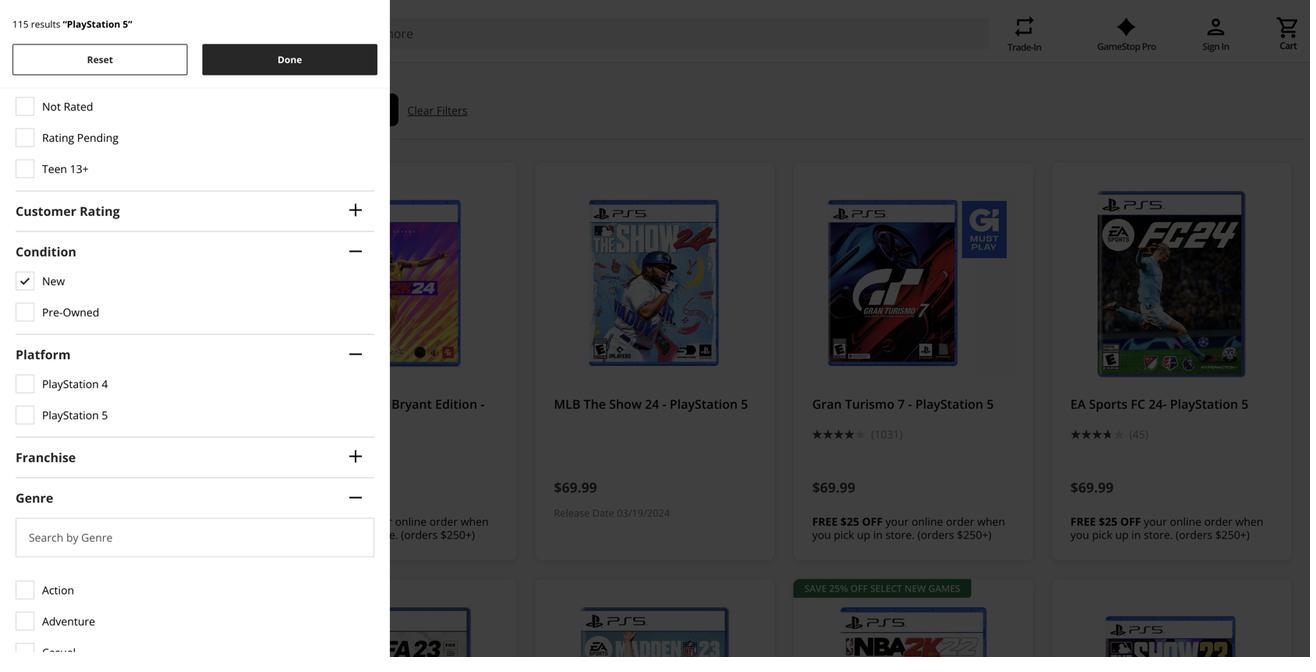 Task type: describe. For each thing, give the bounding box(es) containing it.
rating pending link
[[16, 128, 365, 147]]

order for $24.99
[[430, 515, 458, 529]]

order
[[1095, 35, 1124, 50]]

madden nfl 24 - playstation 5
[[37, 396, 220, 413]]

1 store from the left
[[58, 35, 84, 50]]

edition
[[435, 396, 478, 413]]

0 vertical spatial results
[[31, 18, 60, 30]]

clear filters
[[408, 103, 468, 118]]

digital
[[240, 35, 271, 50]]

clear filters link
[[408, 103, 468, 118]]

trade-
[[1008, 40, 1034, 53]]

kobe
[[358, 396, 388, 413]]

up for up to $35 off
[[30, 166, 42, 179]]

top deals
[[419, 35, 467, 50]]

$250+) for $34.99
[[182, 528, 217, 543]]

$34.99 $69.99
[[37, 478, 130, 497]]

customer rating
[[16, 203, 120, 220]]

customer
[[16, 203, 76, 220]]

online for $69.99
[[1170, 515, 1202, 529]]

reset button
[[12, 44, 188, 75]]

collectibles
[[573, 35, 629, 50]]

nba 2k24 kobe bryant edition - playstation 5
[[296, 396, 485, 428]]

delivery
[[174, 35, 215, 50]]

3 in from the left
[[874, 528, 883, 543]]

new releases link
[[325, 35, 394, 50]]

1 horizontal spatial pre-
[[492, 35, 512, 50]]

filter
[[49, 103, 72, 116]]

your for $34.99
[[111, 515, 134, 529]]

you for $34.99
[[37, 528, 56, 543]]

when for $24.99
[[461, 515, 489, 529]]

(1031)
[[872, 427, 903, 442]]

save 25% off select new games
[[805, 582, 961, 595]]

0 horizontal spatial pre-
[[42, 305, 63, 320]]

when for $69.99
[[1236, 515, 1264, 529]]

store. for $24.99
[[369, 528, 398, 543]]

up to $35 off
[[30, 166, 96, 179]]

same day delivery link
[[122, 35, 215, 50]]

madden
[[37, 396, 87, 413]]

up for up to 50% off
[[30, 582, 42, 595]]

done button
[[202, 44, 378, 75]]

digital store link
[[240, 35, 300, 50]]

up for $34.99
[[82, 528, 96, 543]]

$250+) for $24.99
[[441, 528, 475, 543]]

track order
[[1067, 35, 1124, 50]]

3 - from the left
[[663, 396, 667, 413]]

day
[[153, 35, 172, 50]]

franchise
[[16, 449, 76, 466]]

3 order from the left
[[946, 515, 975, 529]]

3 when from the left
[[978, 515, 1006, 529]]

playstation 4 link
[[16, 375, 365, 394]]

3 up from the left
[[857, 528, 871, 543]]

video games
[[724, 35, 789, 50]]

03/19/2024
[[617, 507, 670, 521]]

sports
[[1089, 396, 1128, 413]]

when for $34.99
[[202, 515, 230, 529]]

"playstation
[[63, 18, 120, 30]]

1 horizontal spatial pre-owned link
[[492, 35, 548, 50]]

releases
[[350, 35, 394, 50]]

gamestop pro
[[1098, 40, 1157, 53]]

free for $24.99
[[296, 515, 321, 529]]

3 free $25 off from the left
[[813, 515, 883, 529]]

filters
[[437, 103, 468, 118]]

up to 50% off
[[30, 582, 98, 595]]

115 inside playstation 5 115 results
[[9, 63, 36, 84]]

rating pending
[[42, 130, 119, 145]]

(orders for $69.99
[[1176, 528, 1213, 543]]

3 (orders from the left
[[918, 528, 955, 543]]

0 vertical spatial pre-owned
[[492, 35, 548, 50]]

to for $35
[[45, 166, 57, 179]]

playstation 4
[[42, 377, 108, 392]]

ea sports fc 24- playstation 5
[[1071, 396, 1249, 413]]

cotsworld
[[1167, 35, 1216, 50]]

you for $69.99
[[1071, 528, 1090, 543]]

bryant
[[392, 396, 432, 413]]

in for $34.99
[[98, 528, 108, 543]]

2 $69.99 from the left
[[345, 478, 388, 497]]

in for $24.99
[[357, 528, 366, 543]]

playstation 5 115 results
[[9, 23, 200, 84]]

$35
[[60, 166, 76, 179]]

gamestop
[[1098, 40, 1141, 53]]

your for $69.99
[[1144, 515, 1168, 529]]

condition
[[16, 243, 76, 260]]

shopping_cart
[[1276, 15, 1301, 40]]

$25 for $69.99
[[1099, 515, 1118, 529]]

gamestop pro link
[[1098, 18, 1157, 53]]

adventure
[[42, 615, 95, 629]]

free for $34.99
[[37, 515, 63, 529]]

cotsworld shopping center
[[1167, 35, 1298, 50]]

mlb the show 24 - playstation 5
[[554, 396, 748, 413]]

3 $69.99 from the left
[[554, 478, 597, 497]]

results inside playstation 5 115 results
[[40, 63, 93, 84]]

3 your online order when you pick up in store. (orders $250+) from the left
[[813, 515, 1006, 543]]

new link
[[16, 272, 365, 291]]

rating inside rating pending link
[[42, 130, 74, 145]]

cart
[[1280, 39, 1297, 52]]

5"
[[123, 18, 132, 30]]

consoles link
[[654, 35, 699, 50]]

action
[[42, 583, 74, 598]]

Search by Genre text field
[[16, 518, 374, 558]]

person
[[1204, 14, 1229, 39]]

1 24 from the left
[[117, 396, 131, 413]]

gamestop image
[[55, 18, 179, 48]]

online for $34.99
[[137, 515, 168, 529]]

your online order when you pick up in store. (orders $250+) for $34.99
[[37, 515, 230, 543]]

person sign in
[[1203, 14, 1230, 53]]

5 inside playstation 5 115 results
[[182, 23, 200, 63]]

3 $25 from the left
[[841, 515, 860, 529]]

50%
[[60, 582, 79, 595]]

(45)
[[1130, 427, 1149, 442]]

top
[[419, 35, 437, 50]]

shop
[[12, 35, 38, 50]]

your online order when you pick up in store. (orders $250+) for $24.99
[[296, 515, 489, 543]]

release date 03/19/2024
[[554, 507, 670, 521]]

order for $34.99
[[171, 515, 200, 529]]

top deals link
[[419, 35, 467, 50]]

1 - from the left
[[134, 396, 138, 413]]

115 inside tab panel
[[12, 18, 29, 30]]

3 free from the left
[[813, 515, 838, 529]]

3 $250+) from the left
[[957, 528, 992, 543]]

playstation inside playstation 5 115 results
[[9, 23, 176, 63]]

nfl
[[90, 396, 113, 413]]

5 $69.99 from the left
[[1071, 478, 1114, 497]]

2 24 from the left
[[645, 396, 659, 413]]



Task type: locate. For each thing, give the bounding box(es) containing it.
off
[[78, 166, 96, 179], [87, 515, 108, 529], [346, 515, 366, 529], [862, 515, 883, 529], [1121, 515, 1142, 529], [81, 582, 98, 595], [851, 582, 868, 595]]

1 you from the left
[[37, 528, 56, 543]]

nba
[[296, 396, 322, 413]]

0 vertical spatial pre-owned link
[[492, 35, 548, 50]]

rating down 13+ on the top of the page
[[80, 203, 120, 220]]

3 store. from the left
[[886, 528, 915, 543]]

same
[[122, 35, 150, 50]]

4 $250+) from the left
[[1216, 528, 1250, 543]]

to left $35
[[45, 166, 57, 179]]

pick for $34.99
[[59, 528, 79, 543]]

4 your from the left
[[1144, 515, 1168, 529]]

4 you from the left
[[1071, 528, 1090, 543]]

2 free from the left
[[296, 515, 321, 529]]

4 order from the left
[[1205, 515, 1233, 529]]

1 your from the left
[[111, 515, 134, 529]]

playstation inside nba 2k24 kobe bryant edition - playstation 5
[[296, 411, 364, 428]]

store.
[[111, 528, 140, 543], [369, 528, 398, 543], [886, 528, 915, 543], [1144, 528, 1173, 543]]

to left 50%
[[45, 582, 57, 595]]

1 free from the left
[[37, 515, 63, 529]]

4
[[102, 377, 108, 392]]

- right 7
[[909, 396, 913, 413]]

tab panel containing $34.99
[[0, 0, 1311, 658]]

1 your online order when you pick up in store. (orders $250+) from the left
[[37, 515, 230, 543]]

$25 for $24.99
[[324, 515, 343, 529]]

turismo
[[845, 396, 895, 413]]

1 $25 from the left
[[66, 515, 84, 529]]

pre- up platform
[[42, 305, 63, 320]]

up for $24.99
[[341, 528, 354, 543]]

up for $69.99
[[1116, 528, 1129, 543]]

1 pick from the left
[[59, 528, 79, 543]]

2 online from the left
[[395, 515, 427, 529]]

1 vertical spatial results
[[40, 63, 93, 84]]

pick for $69.99
[[1093, 528, 1113, 543]]

new releases
[[325, 35, 394, 50]]

new for new releases
[[325, 35, 348, 50]]

1 $250+) from the left
[[182, 528, 217, 543]]

the
[[584, 396, 606, 413]]

0 horizontal spatial pre-owned
[[42, 305, 99, 320]]

115 down "shop"
[[9, 63, 36, 84]]

date
[[593, 507, 615, 521]]

in for $69.99
[[1132, 528, 1141, 543]]

1 horizontal spatial new
[[325, 35, 348, 50]]

pre-owned up platform
[[42, 305, 99, 320]]

1 horizontal spatial 24
[[645, 396, 659, 413]]

up left 50%
[[30, 582, 42, 595]]

2 store. from the left
[[369, 528, 398, 543]]

2 you from the left
[[296, 528, 315, 543]]

1 order from the left
[[171, 515, 200, 529]]

2 $250+) from the left
[[441, 528, 475, 543]]

1 $69.99 from the left
[[87, 478, 130, 497]]

1 free $25 off from the left
[[37, 515, 108, 529]]

free for $69.99
[[1071, 515, 1096, 529]]

rated
[[64, 99, 93, 114]]

to for 50%
[[45, 582, 57, 595]]

1 when from the left
[[202, 515, 230, 529]]

None search field
[[197, 18, 989, 49]]

0 vertical spatial new
[[325, 35, 348, 50]]

pre-owned
[[492, 35, 548, 50], [42, 305, 99, 320]]

3 your from the left
[[886, 515, 909, 529]]

(orders
[[143, 528, 179, 543], [401, 528, 438, 543], [918, 528, 955, 543], [1176, 528, 1213, 543]]

2 pick from the left
[[317, 528, 338, 543]]

$25 for $34.99
[[66, 515, 84, 529]]

free $25 off for $24.99
[[296, 515, 366, 529]]

gran
[[813, 396, 842, 413]]

4 (orders from the left
[[1176, 528, 1213, 543]]

$25
[[66, 515, 84, 529], [324, 515, 343, 529], [841, 515, 860, 529], [1099, 515, 1118, 529]]

pre-owned link down new link
[[16, 303, 365, 322]]

1 vertical spatial to
[[45, 582, 57, 595]]

new inside tab panel
[[42, 274, 65, 289]]

up
[[30, 166, 42, 179], [30, 582, 42, 595]]

track
[[1067, 35, 1093, 50]]

0 vertical spatial up
[[30, 166, 42, 179]]

24 right nfl in the left bottom of the page
[[117, 396, 131, 413]]

you for $24.99
[[296, 528, 315, 543]]

4 store. from the left
[[1144, 528, 1173, 543]]

ea
[[1071, 396, 1086, 413]]

not rated link
[[16, 97, 365, 116]]

new
[[905, 582, 926, 595]]

store. for $69.99
[[1144, 528, 1173, 543]]

(orders for $34.99
[[143, 528, 179, 543]]

adventure link
[[16, 613, 365, 631]]

$250+) for $69.99
[[1216, 528, 1250, 543]]

tab panel
[[0, 0, 1311, 658]]

1 online from the left
[[137, 515, 168, 529]]

4 when from the left
[[1236, 515, 1264, 529]]

-
[[134, 396, 138, 413], [481, 396, 485, 413], [663, 396, 667, 413], [909, 396, 913, 413]]

4 in from the left
[[1132, 528, 1141, 543]]

3 you from the left
[[813, 528, 831, 543]]

teen 13+
[[42, 161, 89, 176]]

deals
[[440, 35, 467, 50]]

digital store
[[240, 35, 300, 50]]

new down condition
[[42, 274, 65, 289]]

$34.99
[[37, 478, 81, 497]]

1 horizontal spatial store
[[274, 35, 300, 50]]

1 in from the left
[[1222, 40, 1230, 53]]

results up my
[[31, 18, 60, 30]]

in right sign
[[1222, 40, 1230, 53]]

1 store. from the left
[[111, 528, 140, 543]]

playstation
[[9, 23, 176, 63], [42, 377, 99, 392], [141, 396, 209, 413], [670, 396, 738, 413], [916, 396, 984, 413], [1171, 396, 1239, 413], [42, 408, 99, 423], [296, 411, 364, 428]]

free $25 off
[[37, 515, 108, 529], [296, 515, 366, 529], [813, 515, 883, 529], [1071, 515, 1142, 529]]

1 vertical spatial pre-
[[42, 305, 63, 320]]

4 - from the left
[[909, 396, 913, 413]]

0 vertical spatial owned
[[512, 35, 548, 50]]

rating down filter
[[42, 130, 74, 145]]

new left releases
[[325, 35, 348, 50]]

1 horizontal spatial pre-owned
[[492, 35, 548, 50]]

up left $35
[[30, 166, 42, 179]]

0 vertical spatial to
[[45, 166, 57, 179]]

4 free $25 off from the left
[[1071, 515, 1142, 529]]

free $25 off for $69.99
[[1071, 515, 1142, 529]]

- inside nba 2k24 kobe bryant edition - playstation 5
[[481, 396, 485, 413]]

store down 115 results "playstation 5"
[[58, 35, 84, 50]]

1 vertical spatial owned
[[63, 305, 99, 320]]

teen
[[42, 161, 67, 176]]

collectibles link
[[573, 35, 629, 50]]

owned left collectibles link
[[512, 35, 548, 50]]

filter link
[[12, 94, 88, 127]]

done
[[278, 53, 302, 66]]

2 up from the top
[[30, 582, 42, 595]]

show
[[609, 396, 642, 413]]

1 vertical spatial pre-owned link
[[16, 303, 365, 322]]

4 $25 from the left
[[1099, 515, 1118, 529]]

in for repeat
[[1034, 40, 1042, 53]]

1 up from the left
[[82, 528, 96, 543]]

track order link
[[1051, 35, 1124, 50]]

1 to from the top
[[45, 166, 57, 179]]

13+
[[70, 161, 89, 176]]

not
[[42, 99, 61, 114]]

store
[[58, 35, 84, 50], [274, 35, 300, 50]]

(319)
[[355, 427, 380, 442]]

select
[[871, 582, 903, 595]]

- right the edition
[[481, 396, 485, 413]]

free $25 off for $34.99
[[37, 515, 108, 529]]

2 in from the left
[[1034, 40, 1042, 53]]

1 up from the top
[[30, 166, 42, 179]]

results up not rated
[[40, 63, 93, 84]]

store up done
[[274, 35, 300, 50]]

playstation 5 link
[[16, 406, 365, 425]]

not rated
[[42, 99, 93, 114]]

0 horizontal spatial 24
[[117, 396, 131, 413]]

0 horizontal spatial pre-owned link
[[16, 303, 365, 322]]

4 free from the left
[[1071, 515, 1096, 529]]

4 your online order when you pick up in store. (orders $250+) from the left
[[1071, 515, 1264, 543]]

2k24
[[325, 396, 355, 413]]

1 vertical spatial rating
[[80, 203, 120, 220]]

new for new
[[42, 274, 65, 289]]

0 vertical spatial rating
[[42, 130, 74, 145]]

115 up "shop"
[[12, 18, 29, 30]]

up
[[82, 528, 96, 543], [341, 528, 354, 543], [857, 528, 871, 543], [1116, 528, 1129, 543]]

shop my store link
[[12, 35, 84, 50]]

in inside repeat trade-in
[[1034, 40, 1042, 53]]

1 (orders from the left
[[143, 528, 179, 543]]

1 vertical spatial new
[[42, 274, 65, 289]]

2 in from the left
[[357, 528, 366, 543]]

4 online from the left
[[1170, 515, 1202, 529]]

shopping_cart cart
[[1276, 15, 1301, 52]]

gran turismo 7 - playstation 5
[[813, 396, 994, 413]]

5 inside nba 2k24 kobe bryant edition - playstation 5
[[367, 411, 374, 428]]

pre-owned link right deals
[[492, 35, 548, 50]]

store. for $34.99
[[111, 528, 140, 543]]

2 order from the left
[[430, 515, 458, 529]]

2 free $25 off from the left
[[296, 515, 366, 529]]

115
[[12, 18, 29, 30], [9, 63, 36, 84]]

1 vertical spatial 115
[[9, 63, 36, 84]]

in down "repeat"
[[1034, 40, 1042, 53]]

order for $69.99
[[1205, 515, 1233, 529]]

2 - from the left
[[481, 396, 485, 413]]

pro
[[1143, 40, 1157, 53]]

3 pick from the left
[[834, 528, 855, 543]]

3 online from the left
[[912, 515, 944, 529]]

1 vertical spatial up
[[30, 582, 42, 595]]

(orders for $24.99
[[401, 528, 438, 543]]

- right show on the bottom
[[663, 396, 667, 413]]

4 pick from the left
[[1093, 528, 1113, 543]]

in inside person sign in
[[1222, 40, 1230, 53]]

shopping
[[1218, 35, 1263, 50]]

action link
[[16, 581, 365, 600]]

shop my store
[[12, 35, 84, 50]]

0 horizontal spatial new
[[42, 274, 65, 289]]

(286)
[[96, 427, 122, 442]]

sign
[[1203, 40, 1220, 53]]

games
[[929, 582, 961, 595]]

1 horizontal spatial owned
[[512, 35, 548, 50]]

owned up platform
[[63, 305, 99, 320]]

0 horizontal spatial store
[[58, 35, 84, 50]]

you
[[37, 528, 56, 543], [296, 528, 315, 543], [813, 528, 831, 543], [1071, 528, 1090, 543]]

0 vertical spatial pre-
[[492, 35, 512, 50]]

gamestop pro icon image
[[1117, 18, 1137, 36]]

pick for $24.99
[[317, 528, 338, 543]]

your for $24.99
[[369, 515, 392, 529]]

4 up from the left
[[1116, 528, 1129, 543]]

2 $25 from the left
[[324, 515, 343, 529]]

0 horizontal spatial rating
[[42, 130, 74, 145]]

1 vertical spatial pre-owned
[[42, 305, 99, 320]]

24 right show on the bottom
[[645, 396, 659, 413]]

2 up from the left
[[341, 528, 354, 543]]

pre-owned inside tab panel
[[42, 305, 99, 320]]

clear
[[408, 103, 434, 118]]

24-
[[1149, 396, 1167, 413]]

new
[[325, 35, 348, 50], [42, 274, 65, 289]]

2 your from the left
[[369, 515, 392, 529]]

0 horizontal spatial owned
[[63, 305, 99, 320]]

2 to from the top
[[45, 582, 57, 595]]

1 in from the left
[[98, 528, 108, 543]]

reset
[[87, 53, 113, 66]]

24
[[117, 396, 131, 413], [645, 396, 659, 413]]

pending
[[77, 130, 119, 145]]

video
[[724, 35, 752, 50]]

repeat trade-in
[[1008, 14, 1042, 53]]

release
[[554, 507, 590, 521]]

pick
[[59, 528, 79, 543], [317, 528, 338, 543], [834, 528, 855, 543], [1093, 528, 1113, 543]]

0 vertical spatial 115
[[12, 18, 29, 30]]

genre
[[16, 490, 53, 507]]

same day delivery
[[122, 35, 215, 50]]

2 store from the left
[[274, 35, 300, 50]]

- right nfl in the left bottom of the page
[[134, 396, 138, 413]]

2 (orders from the left
[[401, 528, 438, 543]]

owned
[[512, 35, 548, 50], [63, 305, 99, 320]]

rating
[[42, 130, 74, 145], [80, 203, 120, 220]]

4 $69.99 from the left
[[813, 478, 856, 497]]

in for person
[[1222, 40, 1230, 53]]

Search games, consoles & more search field
[[229, 18, 961, 49]]

your online order when you pick up in store. (orders $250+) for $69.99
[[1071, 515, 1264, 543]]

2 when from the left
[[461, 515, 489, 529]]

pre-owned right deals
[[492, 35, 548, 50]]

pre- right deals
[[492, 35, 512, 50]]

free
[[37, 515, 63, 529], [296, 515, 321, 529], [813, 515, 838, 529], [1071, 515, 1096, 529]]

0 horizontal spatial in
[[1034, 40, 1042, 53]]

115 results "playstation 5"
[[12, 18, 132, 30]]

25%
[[830, 582, 848, 595]]

games
[[754, 35, 789, 50]]

2 your online order when you pick up in store. (orders $250+) from the left
[[296, 515, 489, 543]]

online for $24.99
[[395, 515, 427, 529]]

repeat
[[1012, 14, 1037, 39]]

in
[[1222, 40, 1230, 53], [1034, 40, 1042, 53]]

consoles
[[654, 35, 699, 50]]

1 horizontal spatial in
[[1222, 40, 1230, 53]]

playstation 5
[[42, 408, 108, 423]]

fc
[[1131, 396, 1146, 413]]

1 horizontal spatial rating
[[80, 203, 120, 220]]



Task type: vqa. For each thing, say whether or not it's contained in the screenshot.
5
yes



